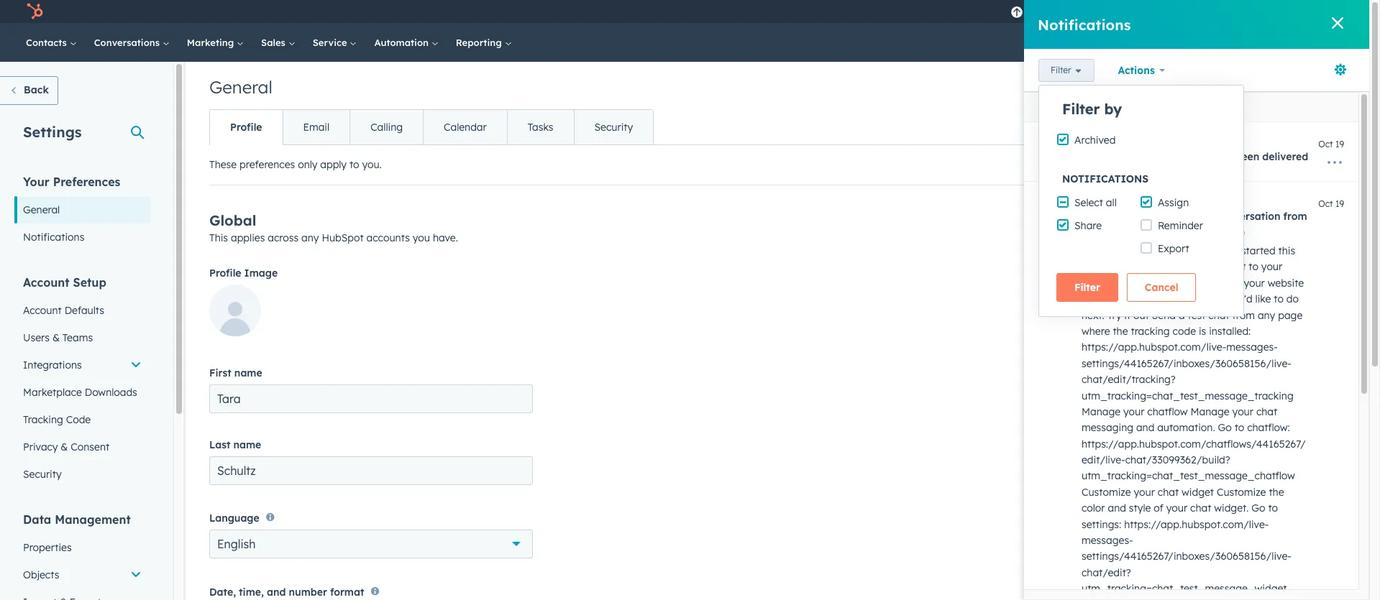 Task type: vqa. For each thing, say whether or not it's contained in the screenshot.
Help popup button
yes



Task type: locate. For each thing, give the bounding box(es) containing it.
account up users
[[23, 304, 62, 317]]

objects
[[23, 569, 59, 582]]

general up profile link
[[209, 76, 272, 98]]

hubspot link
[[17, 3, 54, 20]]

calling
[[370, 121, 403, 134]]

0 vertical spatial account
[[23, 275, 69, 290]]

apoptosis
[[1242, 6, 1286, 17]]

2 account from the top
[[23, 304, 62, 317]]

security for rightmost security link
[[594, 121, 633, 134]]

back
[[24, 83, 49, 96]]

account setup
[[23, 275, 106, 290]]

& right users
[[52, 332, 60, 344]]

automation
[[374, 37, 431, 48]]

settings link
[[1169, 4, 1187, 19]]

menu
[[1001, 0, 1352, 23]]

marketing link
[[178, 23, 252, 62]]

& for privacy
[[61, 441, 68, 454]]

contacts
[[26, 37, 70, 48]]

profile inside navigation
[[230, 121, 262, 134]]

help image
[[1147, 6, 1160, 19]]

calendar
[[444, 121, 487, 134]]

0 horizontal spatial security
[[23, 468, 62, 481]]

data
[[23, 513, 51, 527]]

1 vertical spatial security link
[[14, 461, 150, 488]]

email link
[[282, 110, 350, 145]]

teams
[[62, 332, 93, 344]]

& right privacy
[[61, 441, 68, 454]]

general down your
[[23, 204, 60, 216]]

1 vertical spatial account
[[23, 304, 62, 317]]

marketing
[[187, 37, 237, 48]]

1 horizontal spatial security
[[594, 121, 633, 134]]

you.
[[362, 158, 382, 171]]

Last name text field
[[209, 457, 533, 485]]

1 vertical spatial general
[[23, 204, 60, 216]]

general
[[209, 76, 272, 98], [23, 204, 60, 216]]

settings image
[[1171, 6, 1184, 19]]

menu item
[[1077, 0, 1080, 23]]

date,
[[209, 586, 236, 599]]

0 horizontal spatial general
[[23, 204, 60, 216]]

1 vertical spatial profile
[[209, 267, 241, 280]]

tracking code link
[[14, 406, 150, 434]]

marketplaces image
[[1117, 6, 1130, 19]]

0 vertical spatial profile
[[230, 121, 262, 134]]

security inside account setup element
[[23, 468, 62, 481]]

account setup element
[[14, 275, 150, 488]]

2
[[1324, 6, 1329, 17]]

tasks
[[528, 121, 553, 134]]

marketplace
[[23, 386, 82, 399]]

0 vertical spatial security link
[[574, 110, 653, 145]]

name
[[234, 367, 262, 380], [233, 439, 261, 452]]

1 horizontal spatial &
[[61, 441, 68, 454]]

0 horizontal spatial security link
[[14, 461, 150, 488]]

0 vertical spatial security
[[594, 121, 633, 134]]

accounts
[[366, 232, 410, 245]]

users
[[23, 332, 50, 344]]

format
[[330, 586, 364, 599]]

privacy
[[23, 441, 58, 454]]

users & teams link
[[14, 324, 150, 352]]

calling link
[[350, 110, 423, 145]]

help button
[[1142, 0, 1166, 23]]

name right first
[[234, 367, 262, 380]]

account
[[23, 275, 69, 290], [23, 304, 62, 317]]

0 vertical spatial &
[[52, 332, 60, 344]]

1 vertical spatial security
[[23, 468, 62, 481]]

your preferences element
[[14, 174, 150, 251]]

your preferences
[[23, 175, 120, 189]]

across
[[268, 232, 299, 245]]

profile
[[230, 121, 262, 134], [209, 267, 241, 280]]

studios
[[1288, 6, 1321, 17]]

1 vertical spatial &
[[61, 441, 68, 454]]

First name text field
[[209, 385, 533, 414]]

&
[[52, 332, 60, 344], [61, 441, 68, 454]]

upgrade
[[1027, 7, 1067, 19]]

profile image
[[209, 267, 278, 280]]

Search HubSpot search field
[[1167, 30, 1343, 55]]

applies
[[231, 232, 265, 245]]

navigation
[[209, 109, 654, 145]]

these
[[209, 158, 237, 171]]

apoptosis studios 2
[[1242, 6, 1329, 17]]

profile up preferences
[[230, 121, 262, 134]]

search image
[[1339, 37, 1349, 47]]

menu containing apoptosis studios 2
[[1001, 0, 1352, 23]]

integrations
[[23, 359, 82, 372]]

profile link
[[210, 110, 282, 145]]

sales
[[261, 37, 288, 48]]

profile left image
[[209, 267, 241, 280]]

sales link
[[252, 23, 304, 62]]

1 vertical spatial name
[[233, 439, 261, 452]]

objects button
[[14, 562, 150, 589]]

name right last
[[233, 439, 261, 452]]

english button
[[209, 530, 533, 559]]

account defaults
[[23, 304, 104, 317]]

0 horizontal spatial &
[[52, 332, 60, 344]]

calling icon button
[[1081, 2, 1106, 21]]

data management element
[[14, 512, 150, 601]]

hubspot image
[[26, 3, 43, 20]]

last name
[[209, 439, 261, 452]]

name for first name
[[234, 367, 262, 380]]

0 vertical spatial name
[[234, 367, 262, 380]]

your
[[23, 175, 49, 189]]

global
[[209, 211, 256, 229]]

security inside navigation
[[594, 121, 633, 134]]

0 vertical spatial general
[[209, 76, 272, 98]]

security
[[594, 121, 633, 134], [23, 468, 62, 481]]

setup
[[73, 275, 106, 290]]

preferences
[[240, 158, 295, 171]]

account up account defaults
[[23, 275, 69, 290]]

notifications
[[23, 231, 84, 244]]

code
[[66, 414, 91, 426]]

defaults
[[65, 304, 104, 317]]

1 account from the top
[[23, 275, 69, 290]]

preferences
[[53, 175, 120, 189]]

management
[[55, 513, 131, 527]]

notifications image
[[1196, 6, 1209, 19]]

these preferences only apply to you.
[[209, 158, 382, 171]]

settings
[[23, 123, 82, 141]]



Task type: describe. For each thing, give the bounding box(es) containing it.
profile for profile image
[[209, 267, 241, 280]]

tara schultz image
[[1226, 5, 1239, 18]]

service link
[[304, 23, 366, 62]]

marketplace downloads
[[23, 386, 137, 399]]

upgrade image
[[1011, 6, 1024, 19]]

have.
[[433, 232, 458, 245]]

general link
[[14, 196, 150, 224]]

search button
[[1332, 30, 1356, 55]]

edit button
[[209, 285, 261, 342]]

tracking code
[[23, 414, 91, 426]]

marketplace downloads link
[[14, 379, 150, 406]]

1 horizontal spatial general
[[209, 76, 272, 98]]

tasks link
[[507, 110, 574, 145]]

account defaults link
[[14, 297, 150, 324]]

reporting link
[[447, 23, 520, 62]]

security for bottommost security link
[[23, 468, 62, 481]]

name for last name
[[233, 439, 261, 452]]

& for users
[[52, 332, 60, 344]]

account for account setup
[[23, 275, 69, 290]]

you
[[413, 232, 430, 245]]

marketplaces button
[[1109, 0, 1139, 23]]

this
[[209, 232, 228, 245]]

apply
[[320, 158, 347, 171]]

automation link
[[366, 23, 447, 62]]

back link
[[0, 76, 58, 105]]

date, time, and number format
[[209, 586, 364, 599]]

and
[[267, 586, 286, 599]]

account for account defaults
[[23, 304, 62, 317]]

first name
[[209, 367, 262, 380]]

profile for profile
[[230, 121, 262, 134]]

contacts link
[[17, 23, 85, 62]]

hubspot
[[322, 232, 364, 245]]

number
[[289, 586, 327, 599]]

email
[[303, 121, 329, 134]]

privacy & consent
[[23, 441, 109, 454]]

first
[[209, 367, 231, 380]]

1 horizontal spatial security link
[[574, 110, 653, 145]]

downloads
[[85, 386, 137, 399]]

language
[[209, 512, 259, 525]]

conversations
[[94, 37, 162, 48]]

notifications link
[[14, 224, 150, 251]]

navigation containing profile
[[209, 109, 654, 145]]

conversations link
[[85, 23, 178, 62]]

reporting
[[456, 37, 504, 48]]

tracking
[[23, 414, 63, 426]]

users & teams
[[23, 332, 93, 344]]

properties link
[[14, 534, 150, 562]]

last
[[209, 439, 230, 452]]

only
[[298, 158, 317, 171]]

data management
[[23, 513, 131, 527]]

calendar link
[[423, 110, 507, 145]]

global this applies across any hubspot accounts you have.
[[209, 211, 458, 245]]

time,
[[239, 586, 264, 599]]

notifications button
[[1190, 0, 1214, 23]]

service
[[313, 37, 350, 48]]

image
[[244, 267, 278, 280]]

apoptosis studios 2 button
[[1217, 0, 1351, 23]]

consent
[[71, 441, 109, 454]]

integrations button
[[14, 352, 150, 379]]

english
[[217, 537, 256, 552]]

privacy & consent link
[[14, 434, 150, 461]]

properties
[[23, 542, 72, 554]]

general inside "link"
[[23, 204, 60, 216]]

to
[[349, 158, 359, 171]]

any
[[301, 232, 319, 245]]

calling icon image
[[1087, 6, 1100, 19]]



